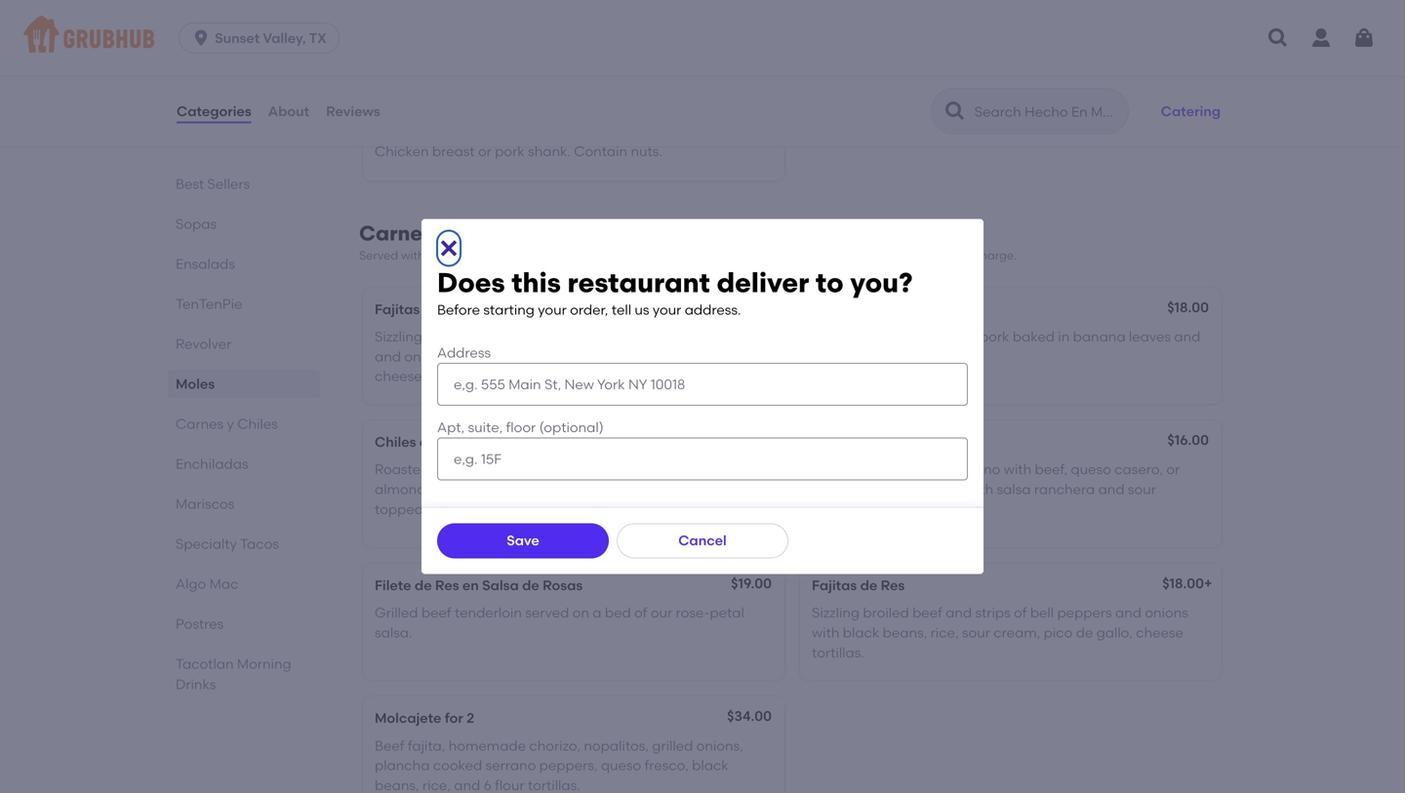 Task type: vqa. For each thing, say whether or not it's contained in the screenshot.
Ave inside BUTTON
no



Task type: locate. For each thing, give the bounding box(es) containing it.
2 horizontal spatial beans,
[[883, 624, 927, 641]]

or left shank.
[[478, 143, 492, 160]]

substitute
[[661, 248, 719, 262]]

with inside 'carnes y chiles served with rice and choice of black or refried beans. substitute organic homemade corn tortilla for an extra charge.'
[[401, 248, 425, 262]]

1 beef from the left
[[421, 605, 451, 621]]

1 horizontal spatial breast
[[530, 328, 573, 345]]

gallo, inside sizzling broiled chicken breast and strips of bell peppers and onions, black beans, rice, sour cream, pico de gallo, cheese, and 3 or 6 flour tortillas. vegan option available.
[[708, 348, 744, 365]]

$18.00 up "onions"
[[1162, 575, 1204, 592]]

with up salsa
[[1004, 461, 1031, 478]]

1 vertical spatial cream,
[[994, 624, 1040, 641]]

ranchera
[[1034, 481, 1095, 498]]

0 horizontal spatial bell
[[660, 328, 684, 345]]

sizzling
[[375, 328, 422, 345], [812, 605, 860, 621]]

serrano
[[485, 757, 536, 774]]

queso
[[1071, 461, 1111, 478], [601, 757, 641, 774]]

1 horizontal spatial y
[[438, 221, 449, 246]]

2 horizontal spatial sour
[[1128, 481, 1156, 498]]

grilled
[[652, 737, 693, 754]]

sour inside the sizzling broiled beef and strips of bell peppers and onions with black beans, rice, sour cream, pico de gallo, cheese tortillas.
[[962, 624, 990, 641]]

of inside 'carnes y chiles served with rice and choice of black or refried beans. substitute organic homemade corn tortilla for an extra charge.'
[[518, 248, 529, 262]]

1 horizontal spatial pico
[[1044, 624, 1073, 641]]

baked for roasted and baked poblano, pork, almonds, peanuts, and raisins topped with a chilled walnuts cream salsa.
[[462, 461, 505, 478]]

pork,
[[570, 461, 603, 478]]

on
[[572, 605, 589, 621]]

2
[[466, 710, 474, 726]]

y up rice
[[438, 221, 449, 246]]

0 horizontal spatial gallo,
[[708, 348, 744, 365]]

0 vertical spatial gallo,
[[708, 348, 744, 365]]

1 res from the left
[[435, 577, 459, 594]]

1 vertical spatial queso
[[601, 757, 641, 774]]

0 horizontal spatial rice,
[[422, 777, 451, 793]]

$16.00
[[1167, 432, 1209, 448]]

beans, down chicken
[[494, 348, 539, 365]]

chiles up choice
[[454, 221, 518, 246]]

pollo
[[444, 301, 477, 317]]

$18.00 +
[[1162, 575, 1212, 592]]

2 res from the left
[[881, 577, 905, 594]]

with down peanuts,
[[427, 501, 454, 517]]

categories button
[[176, 76, 252, 146]]

to
[[816, 267, 844, 299]]

pork left shank.
[[495, 143, 525, 160]]

grilled beef tenderloin served on a bed of our rose-petal salsa.
[[375, 605, 744, 641]]

cream,
[[605, 348, 652, 365], [994, 624, 1040, 641]]

cream, inside sizzling broiled chicken breast and strips of bell peppers and onions, black beans, rice, sour cream, pico de gallo, cheese, and 3 or 6 flour tortillas. vegan option available.
[[605, 348, 652, 365]]

beans, inside the sizzling broiled beef and strips of bell peppers and onions with black beans, rice, sour cream, pico de gallo, cheese tortillas.
[[883, 624, 927, 641]]

with inside the sizzling broiled beef and strips of bell peppers and onions with black beans, rice, sour cream, pico de gallo, cheese tortillas.
[[812, 624, 840, 641]]

salsa
[[997, 481, 1031, 498]]

1 horizontal spatial pork
[[980, 328, 1009, 345]]

your
[[538, 301, 567, 318], [653, 301, 681, 318]]

0 horizontal spatial y
[[227, 416, 234, 432]]

black down fajitas de res
[[843, 624, 879, 641]]

served
[[525, 605, 569, 621]]

1 horizontal spatial for
[[905, 248, 921, 262]]

2 vertical spatial beans,
[[375, 777, 419, 793]]

0 vertical spatial tortillas.
[[531, 368, 583, 385]]

0 vertical spatial cream,
[[605, 348, 652, 365]]

homemade up serrano
[[449, 737, 526, 754]]

fajitas down cream.
[[812, 577, 857, 594]]

baked inside roasted and baked poblano, pork, almonds, peanuts, and raisins topped with a chilled walnuts cream salsa.
[[462, 461, 505, 478]]

0 vertical spatial fajitas
[[375, 301, 420, 317]]

tacos
[[240, 536, 279, 552]]

pico
[[655, 348, 684, 365], [1044, 624, 1073, 641]]

fajitas de pollo
[[375, 301, 477, 317]]

chiles up almonds,
[[375, 434, 416, 450]]

peppers inside the sizzling broiled beef and strips of bell peppers and onions with black beans, rice, sour cream, pico de gallo, cheese tortillas.
[[1057, 605, 1112, 621]]

2 roasted from the left
[[812, 461, 867, 478]]

2 vertical spatial tortillas.
[[528, 777, 580, 793]]

0 horizontal spatial pico
[[655, 348, 684, 365]]

rice, inside sizzling broiled chicken breast and strips of bell peppers and onions, black beans, rice, sour cream, pico de gallo, cheese, and 3 or 6 flour tortillas. vegan option available.
[[542, 348, 570, 365]]

1 vertical spatial peppers
[[1057, 605, 1112, 621]]

poblano
[[410, 115, 466, 132]]

chicken
[[375, 143, 429, 160]]

queso inside beef fajita, homemade chorizo, nopalitos, grilled onions, plancha cooked serrano peppers, queso fresco, black beans, rice, and 6 flour tortillas.
[[601, 757, 641, 774]]

1 vertical spatial fajitas
[[812, 577, 857, 594]]

chorizo,
[[529, 737, 581, 754]]

flour down serrano
[[495, 777, 524, 793]]

1 horizontal spatial carnes
[[359, 221, 433, 246]]

0 vertical spatial strips
[[605, 328, 641, 345]]

tortillas. down peppers,
[[528, 777, 580, 793]]

1 horizontal spatial sour
[[962, 624, 990, 641]]

onions, down $34.00
[[696, 737, 743, 754]]

peppers
[[687, 328, 742, 345], [1057, 605, 1112, 621]]

for inside 'carnes y chiles served with rice and choice of black or refried beans. substitute organic homemade corn tortilla for an extra charge.'
[[905, 248, 921, 262]]

1 horizontal spatial a
[[593, 605, 602, 621]]

valley,
[[263, 30, 306, 46]]

en left 'apt,' on the left bottom
[[419, 434, 436, 450]]

1 vertical spatial en
[[462, 577, 479, 594]]

en left salsa
[[462, 577, 479, 594]]

vegan
[[586, 368, 629, 385]]

flour
[[498, 368, 528, 385], [495, 777, 524, 793]]

gallo, inside the sizzling broiled beef and strips of bell peppers and onions with black beans, rice, sour cream, pico de gallo, cheese tortillas.
[[1096, 624, 1133, 641]]

broiled for res
[[863, 605, 909, 621]]

breast down poblano
[[432, 143, 475, 160]]

0 horizontal spatial your
[[538, 301, 567, 318]]

with down fajitas de res
[[812, 624, 840, 641]]

queso down nopalitos,
[[601, 757, 641, 774]]

beef
[[421, 605, 451, 621], [912, 605, 942, 621]]

baked
[[1013, 328, 1055, 345], [462, 461, 505, 478], [900, 461, 942, 478]]

0 vertical spatial y
[[438, 221, 449, 246]]

baked up peanuts,
[[462, 461, 505, 478]]

your down this
[[538, 301, 567, 318]]

roasted up huitlacoche
[[812, 461, 867, 478]]

0 horizontal spatial broiled
[[426, 328, 472, 345]]

for
[[905, 248, 921, 262], [445, 710, 463, 726]]

peppers left "onions"
[[1057, 605, 1112, 621]]

2 horizontal spatial baked
[[1013, 328, 1055, 345]]

roasted up almonds,
[[375, 461, 430, 478]]

homemade inside 'carnes y chiles served with rice and choice of black or refried beans. substitute organic homemade corn tortilla for an extra charge.'
[[768, 248, 835, 262]]

0 vertical spatial pico
[[655, 348, 684, 365]]

svg image inside sunset valley, tx "button"
[[191, 28, 211, 48]]

svg image
[[1266, 26, 1290, 50], [191, 28, 211, 48]]

0 horizontal spatial roasted
[[375, 461, 430, 478]]

with down the "poblano" on the right bottom
[[966, 481, 993, 498]]

6 down serrano
[[484, 777, 492, 793]]

baked left in
[[1013, 328, 1055, 345]]

or down $16.00
[[1166, 461, 1180, 478]]

black inside sizzling broiled chicken breast and strips of bell peppers and onions, black beans, rice, sour cream, pico de gallo, cheese, and 3 or 6 flour tortillas. vegan option available.
[[454, 348, 491, 365]]

1 vertical spatial onions,
[[696, 737, 743, 754]]

1 roasted from the left
[[375, 461, 430, 478]]

save button
[[437, 523, 609, 558]]

baked up (seasonal)
[[900, 461, 942, 478]]

cream, inside the sizzling broiled beef and strips of bell peppers and onions with black beans, rice, sour cream, pico de gallo, cheese tortillas.
[[994, 624, 1040, 641]]

0 vertical spatial broiled
[[426, 328, 472, 345]]

y inside 'carnes y chiles served with rice and choice of black or refried beans. substitute organic homemade corn tortilla for an extra charge.'
[[438, 221, 449, 246]]

gallo, for and
[[1096, 624, 1133, 641]]

broiled down before
[[426, 328, 472, 345]]

a inside roasted and baked poblano, pork, almonds, peanuts, and raisins topped with a chilled walnuts cream salsa.
[[458, 501, 467, 517]]

0 vertical spatial queso
[[1071, 461, 1111, 478]]

1 horizontal spatial homemade
[[768, 248, 835, 262]]

0 vertical spatial onions,
[[404, 348, 451, 365]]

pico inside the sizzling broiled beef and strips of bell peppers and onions with black beans, rice, sour cream, pico de gallo, cheese tortillas.
[[1044, 624, 1073, 641]]

you?
[[850, 267, 913, 299]]

or
[[478, 143, 492, 160], [566, 248, 578, 262], [470, 368, 483, 385], [1166, 461, 1180, 478]]

1 horizontal spatial en
[[462, 577, 479, 594]]

1 vertical spatial y
[[227, 416, 234, 432]]

y for carnes y chiles served with rice and choice of black or refried beans. substitute organic homemade corn tortilla for an extra charge.
[[438, 221, 449, 246]]

a down peanuts,
[[458, 501, 467, 517]]

pork for baked
[[980, 328, 1009, 345]]

6 right 3
[[487, 368, 495, 385]]

0 horizontal spatial beans,
[[375, 777, 419, 793]]

salsa. down topped
[[375, 521, 412, 537]]

pork inside achiote-marinated roast pork baked in banana leaves and pickled red onions.
[[980, 328, 1009, 345]]

1 horizontal spatial roasted
[[812, 461, 867, 478]]

1 horizontal spatial fajitas
[[812, 577, 857, 594]]

beans, for beef
[[883, 624, 927, 641]]

0 horizontal spatial pork
[[495, 143, 525, 160]]

or left refried
[[566, 248, 578, 262]]

tortillas. down fajitas de res
[[812, 644, 864, 661]]

leaves
[[1129, 328, 1171, 345]]

broiled down fajitas de res
[[863, 605, 909, 621]]

1 vertical spatial 6
[[484, 777, 492, 793]]

1 vertical spatial tortillas.
[[812, 644, 864, 661]]

0 horizontal spatial beef
[[421, 605, 451, 621]]

0 vertical spatial bell
[[660, 328, 684, 345]]

y up enchiladas
[[227, 416, 234, 432]]

svg image
[[1352, 26, 1376, 50], [437, 237, 461, 260]]

search icon image
[[943, 100, 967, 123]]

does
[[437, 267, 505, 299]]

beans, down fajitas de res
[[883, 624, 927, 641]]

res
[[435, 577, 459, 594], [881, 577, 905, 594]]

0 horizontal spatial res
[[435, 577, 459, 594]]

0 vertical spatial sour
[[574, 348, 602, 365]]

fajitas down served at the top left
[[375, 301, 420, 317]]

tortillas. left vegan
[[531, 368, 583, 385]]

0 horizontal spatial svg image
[[191, 28, 211, 48]]

1 horizontal spatial beef
[[912, 605, 942, 621]]

homemade up the to
[[768, 248, 835, 262]]

nuts.
[[631, 143, 662, 160]]

e,g. 555 Main St, New York NY 10018 search field
[[437, 363, 968, 406]]

morning
[[237, 656, 291, 672]]

bell
[[660, 328, 684, 345], [1030, 605, 1054, 621]]

black inside the sizzling broiled beef and strips of bell peppers and onions with black beans, rice, sour cream, pico de gallo, cheese tortillas.
[[843, 624, 879, 641]]

onions, up cheese,
[[404, 348, 451, 365]]

your right us
[[653, 301, 681, 318]]

1 horizontal spatial bell
[[1030, 605, 1054, 621]]

gallo, left cheese
[[1096, 624, 1133, 641]]

sizzling inside the sizzling broiled beef and strips of bell peppers and onions with black beans, rice, sour cream, pico de gallo, cheese tortillas.
[[812, 605, 860, 621]]

banana
[[1073, 328, 1126, 345]]

sizzling broiled chicken breast and strips of bell peppers and onions, black beans, rice, sour cream, pico de gallo, cheese, and 3 or 6 flour tortillas. vegan option available.
[[375, 328, 744, 385]]

1 horizontal spatial res
[[881, 577, 905, 594]]

0 vertical spatial flour
[[498, 368, 528, 385]]

rosas
[[543, 577, 583, 594]]

baked for roasted and baked poblano with beef, queso casero, or huitlacoche (seasonal) with salsa ranchera and sour cream.
[[900, 461, 942, 478]]

0 vertical spatial peppers
[[687, 328, 742, 345]]

res for beef
[[435, 577, 459, 594]]

a
[[458, 501, 467, 517], [593, 605, 602, 621]]

1 vertical spatial flour
[[495, 777, 524, 793]]

suite,
[[468, 419, 503, 436]]

y
[[438, 221, 449, 246], [227, 416, 234, 432]]

this
[[512, 267, 561, 299]]

0 horizontal spatial breast
[[432, 143, 475, 160]]

and
[[452, 248, 474, 262], [576, 328, 602, 345], [1174, 328, 1200, 345], [375, 348, 401, 365], [429, 368, 455, 385], [433, 461, 459, 478], [870, 461, 896, 478], [500, 481, 527, 498], [1098, 481, 1125, 498], [946, 605, 972, 621], [1115, 605, 1142, 621], [454, 777, 480, 793]]

2 salsa. from the top
[[375, 624, 412, 641]]

carnes down moles
[[176, 416, 224, 432]]

roasted and baked poblano, pork, almonds, peanuts, and raisins topped with a chilled walnuts cream salsa.
[[375, 461, 615, 537]]

ensalads
[[176, 256, 235, 272]]

rice, inside the sizzling broiled beef and strips of bell peppers and onions with black beans, rice, sour cream, pico de gallo, cheese tortillas.
[[930, 624, 959, 641]]

pork for shank.
[[495, 143, 525, 160]]

0 vertical spatial for
[[905, 248, 921, 262]]

onions, inside beef fajita, homemade chorizo, nopalitos, grilled onions, plancha cooked serrano peppers, queso fresco, black beans, rice, and 6 flour tortillas.
[[696, 737, 743, 754]]

1 vertical spatial salsa.
[[375, 624, 412, 641]]

baked inside roasted and baked poblano with beef, queso casero, or huitlacoche (seasonal) with salsa ranchera and sour cream.
[[900, 461, 942, 478]]

sour for peppers
[[962, 624, 990, 641]]

black inside beef fajita, homemade chorizo, nopalitos, grilled onions, plancha cooked serrano peppers, queso fresco, black beans, rice, and 6 flour tortillas.
[[692, 757, 729, 774]]

black up this
[[532, 248, 563, 262]]

1 vertical spatial carnes
[[176, 416, 224, 432]]

1 horizontal spatial svg image
[[1352, 26, 1376, 50]]

does this restaurant deliver to you? before starting your order, tell us your address.
[[437, 267, 913, 318]]

1 horizontal spatial your
[[653, 301, 681, 318]]

sizzling down fajitas de pollo
[[375, 328, 422, 345]]

and inside 'carnes y chiles served with rice and choice of black or refried beans. substitute organic homemade corn tortilla for an extra charge.'
[[452, 248, 474, 262]]

broiled inside the sizzling broiled beef and strips of bell peppers and onions with black beans, rice, sour cream, pico de gallo, cheese tortillas.
[[863, 605, 909, 621]]

sour inside sizzling broiled chicken breast and strips of bell peppers and onions, black beans, rice, sour cream, pico de gallo, cheese, and 3 or 6 flour tortillas. vegan option available.
[[574, 348, 602, 365]]

bell inside sizzling broiled chicken breast and strips of bell peppers and onions, black beans, rice, sour cream, pico de gallo, cheese, and 3 or 6 flour tortillas. vegan option available.
[[660, 328, 684, 345]]

fresco,
[[645, 757, 689, 774]]

beans, inside sizzling broiled chicken breast and strips of bell peppers and onions, black beans, rice, sour cream, pico de gallo, cheese, and 3 or 6 flour tortillas. vegan option available.
[[494, 348, 539, 365]]

0 horizontal spatial sour
[[574, 348, 602, 365]]

of inside the sizzling broiled beef and strips of bell peppers and onions with black beans, rice, sour cream, pico de gallo, cheese tortillas.
[[1014, 605, 1027, 621]]

2 beef from the left
[[912, 605, 942, 621]]

queso inside roasted and baked poblano with beef, queso casero, or huitlacoche (seasonal) with salsa ranchera and sour cream.
[[1071, 461, 1111, 478]]

onions,
[[404, 348, 451, 365], [696, 737, 743, 754]]

homemade
[[768, 248, 835, 262], [449, 737, 526, 754]]

0 vertical spatial rice,
[[542, 348, 570, 365]]

1 vertical spatial rice,
[[930, 624, 959, 641]]

chiles up huitlacoche
[[812, 434, 853, 450]]

$18.00 down e,g. 555 main st, new york ny 10018 search box
[[731, 434, 773, 450]]

1 salsa. from the top
[[375, 521, 412, 537]]

0 horizontal spatial en
[[419, 434, 436, 450]]

1 horizontal spatial gallo,
[[1096, 624, 1133, 641]]

available.
[[678, 368, 743, 385]]

$18.00
[[1167, 299, 1209, 315], [731, 434, 773, 450], [1162, 575, 1204, 592]]

0 horizontal spatial carnes
[[176, 416, 224, 432]]

restaurant
[[567, 267, 710, 299]]

1 vertical spatial beans,
[[883, 624, 927, 641]]

6
[[487, 368, 495, 385], [484, 777, 492, 793]]

roasted inside roasted and baked poblano, pork, almonds, peanuts, and raisins topped with a chilled walnuts cream salsa.
[[375, 461, 430, 478]]

1 horizontal spatial strips
[[975, 605, 1011, 621]]

tacotlan
[[176, 656, 234, 672]]

beef,
[[1035, 461, 1067, 478]]

with left rice
[[401, 248, 425, 262]]

rice, for breast
[[542, 348, 570, 365]]

1 horizontal spatial rice,
[[542, 348, 570, 365]]

0 vertical spatial sizzling
[[375, 328, 422, 345]]

2 vertical spatial rice,
[[422, 777, 451, 793]]

flour down chicken
[[498, 368, 528, 385]]

1 vertical spatial gallo,
[[1096, 624, 1133, 641]]

mac
[[209, 576, 238, 592]]

1 horizontal spatial beans,
[[494, 348, 539, 365]]

for left an
[[905, 248, 921, 262]]

or inside 'carnes y chiles served with rice and choice of black or refried beans. substitute organic homemade corn tortilla for an extra charge.'
[[566, 248, 578, 262]]

gallo, up available.
[[708, 348, 744, 365]]

achiote-marinated roast pork baked in banana leaves and pickled red onions.
[[812, 328, 1200, 365]]

pork right roast
[[980, 328, 1009, 345]]

0 horizontal spatial peppers
[[687, 328, 742, 345]]

almonds,
[[375, 481, 436, 498]]

broiled inside sizzling broiled chicken breast and strips of bell peppers and onions, black beans, rice, sour cream, pico de gallo, cheese, and 3 or 6 flour tortillas. vegan option available.
[[426, 328, 472, 345]]

salsa. inside grilled beef tenderloin served on a bed of our rose-petal salsa.
[[375, 624, 412, 641]]

0 horizontal spatial for
[[445, 710, 463, 726]]

1 vertical spatial breast
[[530, 328, 573, 345]]

roasted inside roasted and baked poblano with beef, queso casero, or huitlacoche (seasonal) with salsa ranchera and sour cream.
[[812, 461, 867, 478]]

breast down order,
[[530, 328, 573, 345]]

or inside sizzling broiled chicken breast and strips of bell peppers and onions, black beans, rice, sour cream, pico de gallo, cheese, and 3 or 6 flour tortillas. vegan option available.
[[470, 368, 483, 385]]

salsa. down the grilled
[[375, 624, 412, 641]]

0 vertical spatial homemade
[[768, 248, 835, 262]]

sizzling inside sizzling broiled chicken breast and strips of bell peppers and onions, black beans, rice, sour cream, pico de gallo, cheese, and 3 or 6 flour tortillas. vegan option available.
[[375, 328, 422, 345]]

de inside the sizzling broiled beef and strips of bell peppers and onions with black beans, rice, sour cream, pico de gallo, cheese tortillas.
[[1076, 624, 1093, 641]]

algo mac
[[176, 576, 238, 592]]

1 horizontal spatial onions,
[[696, 737, 743, 754]]

or right 3
[[470, 368, 483, 385]]

$18.00 up leaves
[[1167, 299, 1209, 315]]

option
[[632, 368, 675, 385]]

beans, down 'plancha'
[[375, 777, 419, 793]]

0 vertical spatial svg image
[[1352, 26, 1376, 50]]

1 vertical spatial pork
[[980, 328, 1009, 345]]

1 horizontal spatial peppers
[[1057, 605, 1112, 621]]

black up 3
[[454, 348, 491, 365]]

for left the 2
[[445, 710, 463, 726]]

beef inside grilled beef tenderloin served on a bed of our rose-petal salsa.
[[421, 605, 451, 621]]

pico inside sizzling broiled chicken breast and strips of bell peppers and onions, black beans, rice, sour cream, pico de gallo, cheese, and 3 or 6 flour tortillas. vegan option available.
[[655, 348, 684, 365]]

fajitas de res
[[812, 577, 905, 594]]

1 vertical spatial homemade
[[449, 737, 526, 754]]

salsa
[[482, 577, 519, 594]]

floor
[[506, 419, 536, 436]]

carnes up served at the top left
[[359, 221, 433, 246]]

0 horizontal spatial a
[[458, 501, 467, 517]]

2 horizontal spatial rice,
[[930, 624, 959, 641]]

0 horizontal spatial svg image
[[437, 237, 461, 260]]

queso up ranchera
[[1071, 461, 1111, 478]]

1 horizontal spatial cream,
[[994, 624, 1040, 641]]

peppers down "address."
[[687, 328, 742, 345]]

1 vertical spatial $18.00
[[731, 434, 773, 450]]

carnes inside 'carnes y chiles served with rice and choice of black or refried beans. substitute organic homemade corn tortilla for an extra charge.'
[[359, 221, 433, 246]]

sour
[[574, 348, 602, 365], [1128, 481, 1156, 498], [962, 624, 990, 641]]

nopalitos,
[[584, 737, 649, 754]]

0 vertical spatial salsa.
[[375, 521, 412, 537]]

0 horizontal spatial homemade
[[449, 737, 526, 754]]

organic
[[722, 248, 765, 262]]

chiles up enchiladas
[[237, 416, 278, 432]]

black down grilled
[[692, 757, 729, 774]]

fajitas
[[375, 301, 420, 317], [812, 577, 857, 594]]

and inside achiote-marinated roast pork baked in banana leaves and pickled red onions.
[[1174, 328, 1200, 345]]

0 horizontal spatial baked
[[462, 461, 505, 478]]

pico for bell
[[655, 348, 684, 365]]

1 horizontal spatial broiled
[[863, 605, 909, 621]]

1 horizontal spatial queso
[[1071, 461, 1111, 478]]

sizzling down fajitas de res
[[812, 605, 860, 621]]

salsa.
[[375, 521, 412, 537], [375, 624, 412, 641]]

of
[[518, 248, 529, 262], [644, 328, 657, 345], [634, 605, 647, 621], [1014, 605, 1027, 621]]

specialty
[[176, 536, 237, 552]]

categories
[[177, 103, 251, 119]]

a right 'on' at the bottom
[[593, 605, 602, 621]]



Task type: describe. For each thing, give the bounding box(es) containing it.
cheese,
[[375, 368, 426, 385]]

fajita,
[[408, 737, 445, 754]]

onions, inside sizzling broiled chicken breast and strips of bell peppers and onions, black beans, rice, sour cream, pico de gallo, cheese, and 3 or 6 flour tortillas. vegan option available.
[[404, 348, 451, 365]]

a inside grilled beef tenderloin served on a bed of our rose-petal salsa.
[[593, 605, 602, 621]]

tx
[[309, 30, 327, 46]]

roasted for en
[[375, 461, 430, 478]]

about
[[268, 103, 309, 119]]

best
[[176, 176, 204, 192]]

homemade inside beef fajita, homemade chorizo, nopalitos, grilled onions, plancha cooked serrano peppers, queso fresco, black beans, rice, and 6 flour tortillas.
[[449, 737, 526, 754]]

e,g. 15F search field
[[437, 437, 968, 480]]

3
[[459, 368, 466, 385]]

beans.
[[621, 248, 659, 262]]

or inside roasted and baked poblano with beef, queso casero, or huitlacoche (seasonal) with salsa ranchera and sour cream.
[[1166, 461, 1180, 478]]

de inside sizzling broiled chicken breast and strips of bell peppers and onions, black beans, rice, sour cream, pico de gallo, cheese, and 3 or 6 flour tortillas. vegan option available.
[[688, 348, 705, 365]]

broiled for pollo
[[426, 328, 472, 345]]

filete de res en salsa de rosas
[[375, 577, 583, 594]]

sizzling for with
[[812, 605, 860, 621]]

carnes for carnes y chiles served with rice and choice of black or refried beans. substitute organic homemade corn tortilla for an extra charge.
[[359, 221, 433, 246]]

about button
[[267, 76, 310, 146]]

carnes y chiles
[[176, 416, 278, 432]]

cooked
[[433, 757, 482, 774]]

black inside 'carnes y chiles served with rice and choice of black or refried beans. substitute organic homemade corn tortilla for an extra charge.'
[[532, 248, 563, 262]]

6 inside beef fajita, homemade chorizo, nopalitos, grilled onions, plancha cooked serrano peppers, queso fresco, black beans, rice, and 6 flour tortillas.
[[484, 777, 492, 793]]

charge.
[[973, 248, 1017, 262]]

marinated
[[869, 328, 939, 345]]

0 vertical spatial en
[[419, 434, 436, 450]]

best sellers
[[176, 176, 250, 192]]

postres
[[176, 616, 224, 632]]

pickled
[[812, 348, 860, 365]]

bell inside the sizzling broiled beef and strips of bell peppers and onions with black beans, rice, sour cream, pico de gallo, cheese tortillas.
[[1030, 605, 1054, 621]]

1 horizontal spatial svg image
[[1266, 26, 1290, 50]]

0 vertical spatial $18.00
[[1167, 299, 1209, 315]]

catering button
[[1152, 90, 1229, 133]]

+
[[1204, 575, 1212, 592]]

reviews
[[326, 103, 380, 119]]

y for carnes y chiles
[[227, 416, 234, 432]]

plancha
[[375, 757, 430, 774]]

flour inside sizzling broiled chicken breast and strips of bell peppers and onions, black beans, rice, sour cream, pico de gallo, cheese, and 3 or 6 flour tortillas. vegan option available.
[[498, 368, 528, 385]]

pico for peppers
[[1044, 624, 1073, 641]]

peanuts,
[[439, 481, 497, 498]]

sellers
[[207, 176, 250, 192]]

huitlacoche
[[812, 481, 890, 498]]

molcajete for 2
[[375, 710, 474, 726]]

specialty tacos
[[176, 536, 279, 552]]

apt,
[[437, 419, 465, 436]]

chiles inside 'carnes y chiles served with rice and choice of black or refried beans. substitute organic homemade corn tortilla for an extra charge.'
[[454, 221, 518, 246]]

tortillas. inside the sizzling broiled beef and strips of bell peppers and onions with black beans, rice, sour cream, pico de gallo, cheese tortillas.
[[812, 644, 864, 661]]

sunset valley, tx
[[215, 30, 327, 46]]

extra
[[941, 248, 970, 262]]

sour for bell
[[574, 348, 602, 365]]

tortillas. inside sizzling broiled chicken breast and strips of bell peppers and onions, black beans, rice, sour cream, pico de gallo, cheese, and 3 or 6 flour tortillas. vegan option available.
[[531, 368, 583, 385]]

peppers,
[[539, 757, 598, 774]]

order,
[[570, 301, 608, 318]]

(seasonal)
[[894, 481, 962, 498]]

moles
[[176, 376, 215, 392]]

chiles en nogada image
[[638, 420, 784, 547]]

beef fajita, homemade chorizo, nopalitos, grilled onions, plancha cooked serrano peppers, queso fresco, black beans, rice, and 6 flour tortillas.
[[375, 737, 743, 793]]

$17.00
[[728, 299, 767, 315]]

and inside beef fajita, homemade chorizo, nopalitos, grilled onions, plancha cooked serrano peppers, queso fresco, black beans, rice, and 6 flour tortillas.
[[454, 777, 480, 793]]

revolver
[[176, 336, 232, 352]]

(optional)
[[539, 419, 604, 436]]

beans, for chicken
[[494, 348, 539, 365]]

of inside grilled beef tenderloin served on a bed of our rose-petal salsa.
[[634, 605, 647, 621]]

1 vertical spatial svg image
[[437, 237, 461, 260]]

starting
[[483, 301, 535, 318]]

onions.
[[889, 348, 935, 365]]

tortillas. inside beef fajita, homemade chorizo, nopalitos, grilled onions, plancha cooked serrano peppers, queso fresco, black beans, rice, and 6 flour tortillas.
[[528, 777, 580, 793]]

fajitas for fajitas de res
[[812, 577, 857, 594]]

carnes y chiles served with rice and choice of black or refried beans. substitute organic homemade corn tortilla for an extra charge.
[[359, 221, 1017, 262]]

of inside sizzling broiled chicken breast and strips of bell peppers and onions, black beans, rice, sour cream, pico de gallo, cheese, and 3 or 6 flour tortillas. vegan option available.
[[644, 328, 657, 345]]

rice
[[428, 248, 449, 262]]

before
[[437, 301, 480, 318]]

breast inside sizzling broiled chicken breast and strips of bell peppers and onions, black beans, rice, sour cream, pico de gallo, cheese, and 3 or 6 flour tortillas. vegan option available.
[[530, 328, 573, 345]]

sunset valley, tx button
[[179, 22, 347, 54]]

0 vertical spatial breast
[[432, 143, 475, 160]]

save
[[507, 532, 539, 549]]

cancel button
[[617, 523, 788, 558]]

sour inside roasted and baked poblano with beef, queso casero, or huitlacoche (seasonal) with salsa ranchera and sour cream.
[[1128, 481, 1156, 498]]

gallo, for peppers
[[708, 348, 744, 365]]

beef
[[375, 737, 404, 754]]

algo
[[176, 576, 206, 592]]

our
[[651, 605, 672, 621]]

6 inside sizzling broiled chicken breast and strips of bell peppers and onions, black beans, rice, sour cream, pico de gallo, cheese, and 3 or 6 flour tortillas. vegan option available.
[[487, 368, 495, 385]]

roasted for rellenos
[[812, 461, 867, 478]]

fajitas for fajitas de pollo
[[375, 301, 420, 317]]

cheese
[[1136, 624, 1183, 641]]

mole
[[375, 115, 407, 132]]

rellenos
[[857, 434, 913, 450]]

2 your from the left
[[653, 301, 681, 318]]

achiote-
[[812, 328, 869, 345]]

peppers inside sizzling broiled chicken breast and strips of bell peppers and onions, black beans, rice, sour cream, pico de gallo, cheese, and 3 or 6 flour tortillas. vegan option available.
[[687, 328, 742, 345]]

molcajete
[[375, 710, 441, 726]]

tentenpie
[[176, 296, 242, 312]]

nogada
[[439, 434, 495, 450]]

1 your from the left
[[538, 301, 567, 318]]

bed
[[605, 605, 631, 621]]

reviews button
[[325, 76, 381, 146]]

cream, for of
[[994, 624, 1040, 641]]

shank.
[[528, 143, 571, 160]]

cream, for strips
[[605, 348, 652, 365]]

casero,
[[1114, 461, 1163, 478]]

an
[[923, 248, 938, 262]]

strips inside sizzling broiled chicken breast and strips of bell peppers and onions, black beans, rice, sour cream, pico de gallo, cheese, and 3 or 6 flour tortillas. vegan option available.
[[605, 328, 641, 345]]

sizzling for onions,
[[375, 328, 422, 345]]

rice, for and
[[930, 624, 959, 641]]

tell
[[612, 301, 631, 318]]

strips inside the sizzling broiled beef and strips of bell peppers and onions with black beans, rice, sour cream, pico de gallo, cheese tortillas.
[[975, 605, 1011, 621]]

chiles en nogada
[[375, 434, 495, 450]]

2 vertical spatial $18.00
[[1162, 575, 1204, 592]]

tacotlan morning drinks
[[176, 656, 291, 693]]

drinks
[[176, 676, 216, 693]]

address.
[[685, 301, 741, 318]]

flour inside beef fajita, homemade chorizo, nopalitos, grilled onions, plancha cooked serrano peppers, queso fresco, black beans, rice, and 6 flour tortillas.
[[495, 777, 524, 793]]

$34.00
[[727, 708, 772, 724]]

roasted and baked poblano with beef, queso casero, or huitlacoche (seasonal) with salsa ranchera and sour cream.
[[812, 461, 1180, 517]]

carnes for carnes y chiles
[[176, 416, 224, 432]]

beef inside the sizzling broiled beef and strips of bell peppers and onions with black beans, rice, sour cream, pico de gallo, cheese tortillas.
[[912, 605, 942, 621]]

chilled
[[470, 501, 513, 517]]

main navigation navigation
[[0, 0, 1405, 76]]

Search Hecho En Mexico search field
[[973, 102, 1122, 121]]

salsa. inside roasted and baked poblano, pork, almonds, peanuts, and raisins topped with a chilled walnuts cream salsa.
[[375, 521, 412, 537]]

enchiladas
[[176, 456, 248, 472]]

sunset
[[215, 30, 260, 46]]

svg image inside main navigation navigation
[[1352, 26, 1376, 50]]

beans, inside beef fajita, homemade chorizo, nopalitos, grilled onions, plancha cooked serrano peppers, queso fresco, black beans, rice, and 6 flour tortillas.
[[375, 777, 419, 793]]

petal
[[710, 605, 744, 621]]

baked inside achiote-marinated roast pork baked in banana leaves and pickled red onions.
[[1013, 328, 1055, 345]]

rose-
[[676, 605, 710, 621]]

poblano,
[[508, 461, 567, 478]]

chiles rellenos
[[812, 434, 913, 450]]

topped
[[375, 501, 423, 517]]

choice
[[477, 248, 515, 262]]

rice, inside beef fajita, homemade chorizo, nopalitos, grilled onions, plancha cooked serrano peppers, queso fresco, black beans, rice, and 6 flour tortillas.
[[422, 777, 451, 793]]

contain
[[574, 143, 627, 160]]

with inside roasted and baked poblano, pork, almonds, peanuts, and raisins topped with a chilled walnuts cream salsa.
[[427, 501, 454, 517]]

res for broiled
[[881, 577, 905, 594]]

address
[[437, 345, 491, 361]]

mariscos
[[176, 496, 234, 512]]



